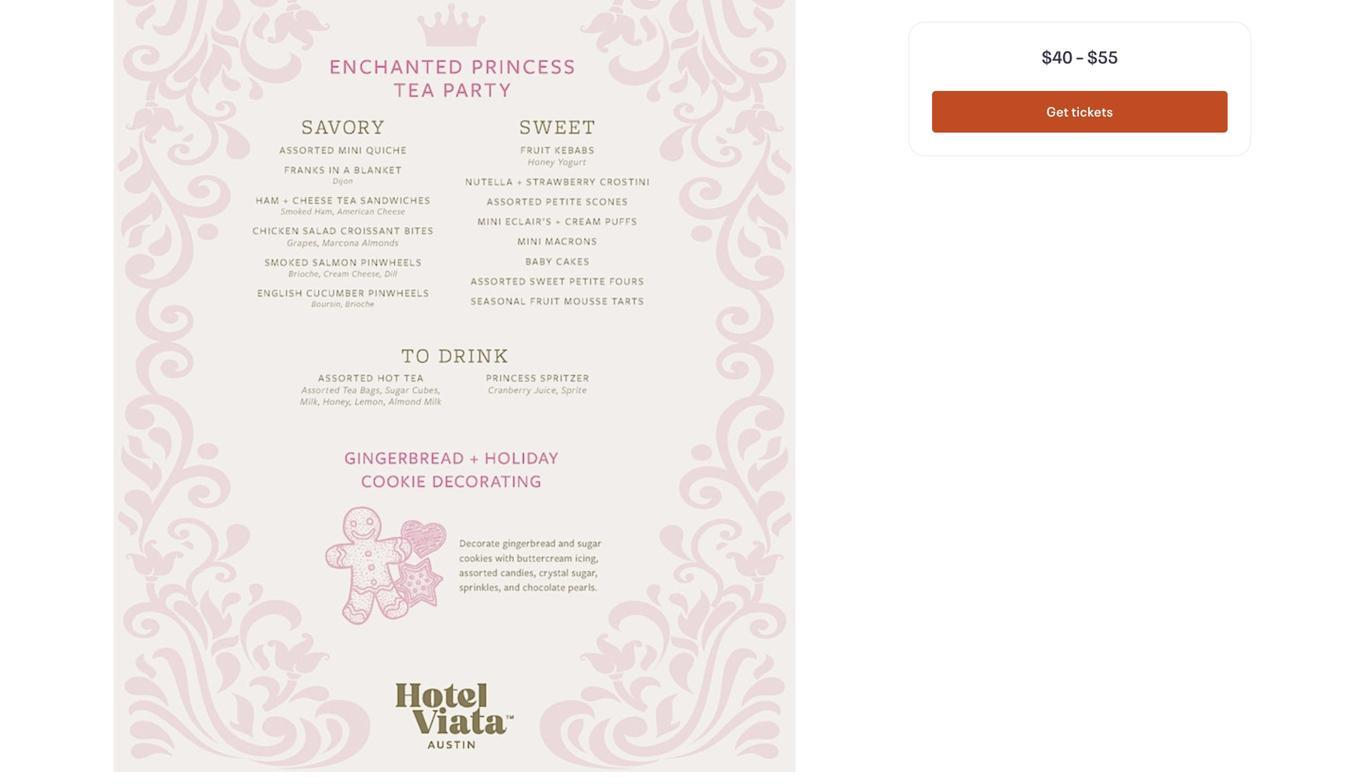 Task type: locate. For each thing, give the bounding box(es) containing it.
get tickets button
[[932, 91, 1228, 133]]

tickets
[[1072, 103, 1113, 120]]

$55
[[1087, 45, 1118, 68]]



Task type: vqa. For each thing, say whether or not it's contained in the screenshot.
Get Tickets button
yes



Task type: describe. For each thing, give the bounding box(es) containing it.
$40 – $55
[[1042, 45, 1118, 68]]

$40
[[1042, 45, 1073, 68]]

get tickets
[[1047, 103, 1113, 120]]

–
[[1076, 45, 1084, 68]]

get
[[1047, 103, 1069, 120]]



